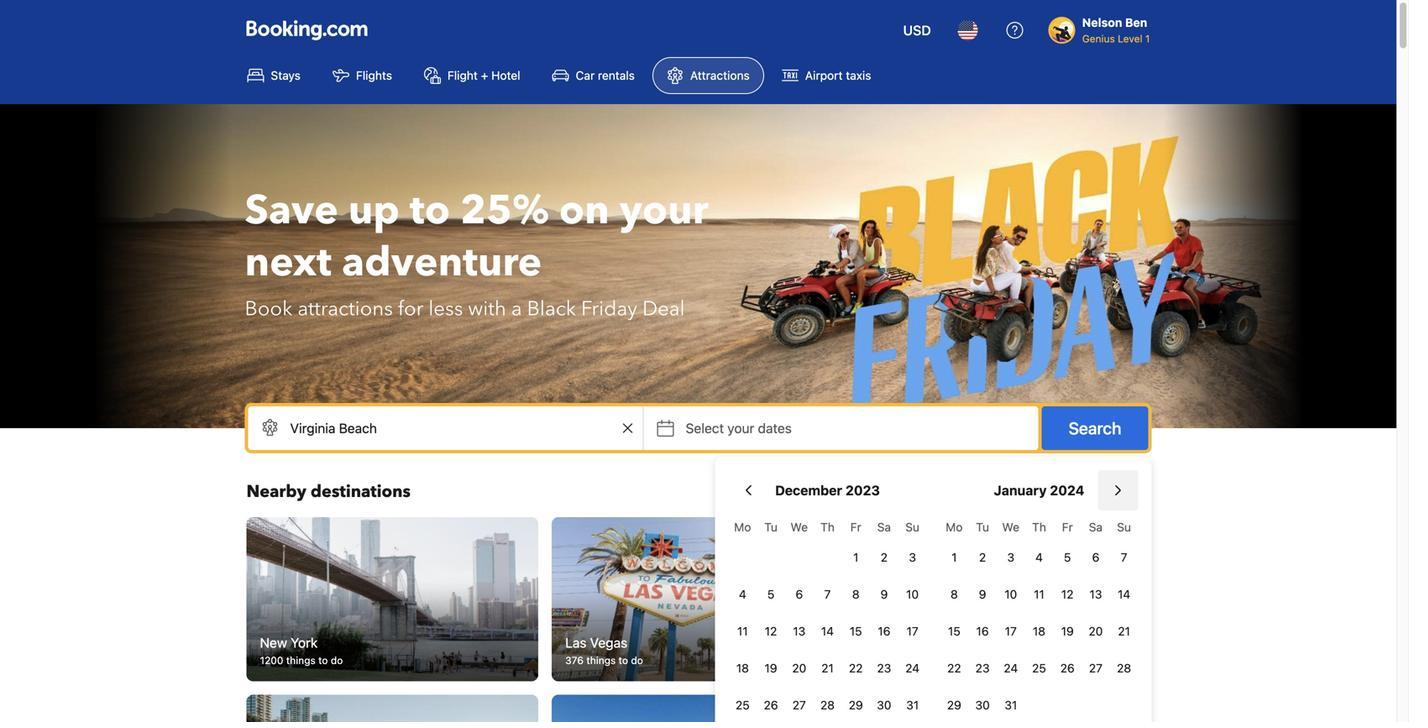 Task type: describe. For each thing, give the bounding box(es) containing it.
10 for 10 option
[[1005, 588, 1018, 601]]

destinations
[[311, 481, 411, 504]]

27 for 27 january 2024 option
[[1089, 662, 1103, 675]]

3 for december 2023
[[909, 551, 916, 565]]

rentals
[[598, 68, 635, 82]]

sa for 2024
[[1089, 520, 1103, 534]]

5 December 2023 checkbox
[[757, 578, 785, 612]]

taxis
[[846, 68, 872, 82]]

5 for 5 january 2024 checkbox
[[1064, 551, 1071, 565]]

17 for 17 january 2024 "checkbox"
[[1005, 625, 1017, 638]]

118
[[871, 655, 887, 667]]

nelson ben genius level 1
[[1083, 16, 1150, 45]]

27 for the 27 december 2023 'option'
[[793, 699, 806, 712]]

save
[[245, 183, 338, 238]]

friday
[[581, 295, 638, 323]]

26 January 2024 checkbox
[[1054, 652, 1082, 685]]

2 for january 2024
[[979, 551, 986, 565]]

do for vegas
[[631, 655, 643, 667]]

1 for january 2024
[[952, 551, 957, 565]]

7 for 7 january 2024 option
[[1121, 551, 1128, 565]]

31 January 2024 checkbox
[[997, 689, 1025, 722]]

8 December 2023 checkbox
[[842, 578, 870, 612]]

search
[[1069, 418, 1122, 438]]

21 for 21 january 2024 checkbox
[[1118, 625, 1131, 638]]

save up to 25% on your next adventure book attractions for less with a black friday deal
[[245, 183, 709, 323]]

january
[[994, 483, 1047, 499]]

11 January 2024 checkbox
[[1025, 578, 1054, 612]]

8 for the 8 "checkbox"
[[951, 588, 958, 601]]

11 for 11 option
[[738, 625, 748, 638]]

4 January 2024 checkbox
[[1025, 541, 1054, 575]]

1 horizontal spatial 28
[[1117, 662, 1132, 675]]

Where are you going? search field
[[248, 407, 643, 450]]

9 for 9 option
[[979, 588, 987, 601]]

5 January 2024 checkbox
[[1054, 541, 1082, 575]]

6 for 6 january 2024 checkbox
[[1093, 551, 1100, 565]]

26 for "26 december 2023" checkbox
[[764, 699, 778, 712]]

31 for 31 option on the bottom
[[1005, 699, 1018, 712]]

15 for "15 december 2023" checkbox
[[850, 625, 862, 638]]

with
[[468, 295, 506, 323]]

12 December 2023 checkbox
[[757, 615, 785, 649]]

car
[[576, 68, 595, 82]]

do for york
[[331, 655, 343, 667]]

7 January 2024 checkbox
[[1110, 541, 1139, 575]]

26 for 26 option
[[1061, 662, 1075, 675]]

29 for 29 checkbox
[[849, 699, 863, 712]]

new
[[260, 635, 287, 651]]

we for january
[[1003, 520, 1020, 534]]

9 January 2024 checkbox
[[969, 578, 997, 612]]

26 December 2023 checkbox
[[757, 689, 785, 722]]

8 January 2024 checkbox
[[940, 578, 969, 612]]

san diego image
[[247, 695, 539, 722]]

sa for 2023
[[878, 520, 891, 534]]

7 December 2023 checkbox
[[814, 578, 842, 612]]

december 2023
[[775, 483, 880, 499]]

14 for 14 option
[[821, 625, 834, 638]]

18 January 2024 checkbox
[[1025, 615, 1054, 649]]

1200
[[260, 655, 283, 667]]

key west image
[[857, 517, 1150, 682]]

23 for 23 december 2023 option
[[877, 662, 892, 675]]

usd
[[904, 22, 931, 38]]

25 December 2023 checkbox
[[729, 689, 757, 722]]

20 for 20 january 2024 checkbox
[[1089, 625, 1103, 638]]

th for january
[[1032, 520, 1047, 534]]

19 December 2023 checkbox
[[757, 652, 785, 685]]

las vegas image
[[552, 517, 844, 682]]

12 for 12 option
[[1062, 588, 1074, 601]]

to inside save up to 25% on your next adventure book attractions for less with a black friday deal
[[410, 183, 450, 238]]

13 for 13 checkbox
[[793, 625, 806, 638]]

9 for 9 checkbox
[[881, 588, 888, 601]]

21 December 2023 checkbox
[[814, 652, 842, 685]]

22 January 2024 checkbox
[[940, 652, 969, 685]]

10 January 2024 checkbox
[[997, 578, 1025, 612]]

30 for 30 'checkbox'
[[877, 699, 892, 712]]

14 for 14 january 2024 option
[[1118, 588, 1131, 601]]

11 for "11 january 2024" option
[[1034, 588, 1045, 601]]

airport taxis
[[805, 68, 872, 82]]

airport taxis link
[[768, 57, 886, 94]]

flight
[[448, 68, 478, 82]]

1 vertical spatial 28
[[821, 699, 835, 712]]

grid for december
[[729, 511, 927, 722]]

usd button
[[893, 10, 941, 50]]

4 for 4 january 2024 option
[[1036, 551, 1043, 565]]

tu for december
[[765, 520, 778, 534]]

fr for 2023
[[851, 520, 862, 534]]

22 for 22 december 2023 option
[[849, 662, 863, 675]]

stays
[[271, 68, 301, 82]]

29 January 2024 checkbox
[[940, 689, 969, 722]]

13 for the 13 january 2024 checkbox
[[1090, 588, 1102, 601]]

30 January 2024 checkbox
[[969, 689, 997, 722]]

for
[[398, 295, 424, 323]]

24 January 2024 checkbox
[[997, 652, 1025, 685]]

to for key west
[[922, 655, 931, 667]]

to for las vegas
[[619, 655, 628, 667]]

10 December 2023 checkbox
[[899, 578, 927, 612]]

29 December 2023 checkbox
[[842, 689, 870, 722]]

2023
[[846, 483, 880, 499]]

25%
[[460, 183, 549, 238]]

your account menu nelson ben genius level 1 element
[[1049, 8, 1157, 46]]

new york image
[[247, 517, 539, 682]]

do for west
[[934, 655, 946, 667]]

vegas
[[590, 635, 628, 651]]

december
[[775, 483, 843, 499]]

airport
[[805, 68, 843, 82]]

things for vegas
[[587, 655, 616, 667]]

12 January 2024 checkbox
[[1054, 578, 1082, 612]]

19 January 2024 checkbox
[[1054, 615, 1082, 649]]

30 December 2023 checkbox
[[870, 689, 899, 722]]

22 December 2023 checkbox
[[842, 652, 870, 685]]

nearby destinations
[[247, 481, 411, 504]]

booking.com image
[[247, 20, 368, 40]]

tu for january
[[976, 520, 990, 534]]

flights
[[356, 68, 392, 82]]

20 December 2023 checkbox
[[785, 652, 814, 685]]

30 for 30 checkbox
[[976, 699, 990, 712]]

25 for '25' checkbox
[[736, 699, 750, 712]]

4 for 4 option
[[739, 588, 747, 601]]

6 January 2024 checkbox
[[1082, 541, 1110, 575]]

31 for 31 december 2023 checkbox
[[907, 699, 919, 712]]

1 for december 2023
[[854, 551, 859, 565]]

mo for december
[[734, 520, 751, 534]]

10 for 10 december 2023 option
[[907, 588, 919, 601]]

15 December 2023 checkbox
[[842, 615, 870, 649]]

17 January 2024 checkbox
[[997, 615, 1025, 649]]

key west 118 things to do
[[871, 635, 946, 667]]

dates
[[758, 420, 792, 436]]

1 December 2023 checkbox
[[842, 541, 870, 575]]

24 for 24 option on the bottom of page
[[906, 662, 920, 675]]

less
[[429, 295, 463, 323]]

genius
[[1083, 33, 1115, 45]]



Task type: vqa. For each thing, say whether or not it's contained in the screenshot.


Task type: locate. For each thing, give the bounding box(es) containing it.
tu down december
[[765, 520, 778, 534]]

2 30 from the left
[[976, 699, 990, 712]]

1 do from the left
[[331, 655, 343, 667]]

0 horizontal spatial 11
[[738, 625, 748, 638]]

27 December 2023 checkbox
[[785, 689, 814, 722]]

3 right 2 option
[[909, 551, 916, 565]]

0 vertical spatial 26
[[1061, 662, 1075, 675]]

0 horizontal spatial sa
[[878, 520, 891, 534]]

2 horizontal spatial things
[[890, 655, 919, 667]]

1 vertical spatial 18
[[737, 662, 749, 675]]

su for 2023
[[906, 520, 920, 534]]

9
[[881, 588, 888, 601], [979, 588, 987, 601]]

1 16 from the left
[[878, 625, 891, 638]]

18 for 18 option
[[737, 662, 749, 675]]

16
[[878, 625, 891, 638], [977, 625, 989, 638]]

2 do from the left
[[631, 655, 643, 667]]

1 17 from the left
[[907, 625, 919, 638]]

19 inside checkbox
[[765, 662, 778, 675]]

select your dates
[[686, 420, 792, 436]]

1 horizontal spatial grid
[[940, 511, 1139, 722]]

on
[[559, 183, 610, 238]]

12 left 13 checkbox
[[765, 625, 777, 638]]

things inside key west 118 things to do
[[890, 655, 919, 667]]

1 horizontal spatial 19
[[1062, 625, 1074, 638]]

a
[[511, 295, 522, 323]]

31 inside 31 option
[[1005, 699, 1018, 712]]

2 things from the left
[[587, 655, 616, 667]]

things for york
[[286, 655, 316, 667]]

0 horizontal spatial su
[[906, 520, 920, 534]]

1 15 from the left
[[850, 625, 862, 638]]

9 inside option
[[979, 588, 987, 601]]

1 vertical spatial 25
[[736, 699, 750, 712]]

1 horizontal spatial 15
[[948, 625, 961, 638]]

4 right the 3 checkbox
[[1036, 551, 1043, 565]]

22 left the 23 january 2024 option
[[948, 662, 962, 675]]

7 for 7 december 2023 checkbox
[[825, 588, 831, 601]]

25 January 2024 checkbox
[[1025, 652, 1054, 685]]

things inside new york 1200 things to do
[[286, 655, 316, 667]]

10
[[907, 588, 919, 601], [1005, 588, 1018, 601]]

2 for december 2023
[[881, 551, 888, 565]]

do right 376
[[631, 655, 643, 667]]

2 9 from the left
[[979, 588, 987, 601]]

hotel
[[492, 68, 520, 82]]

3 inside checkbox
[[1008, 551, 1015, 565]]

su up 7 january 2024 option
[[1117, 520, 1132, 534]]

13 inside checkbox
[[793, 625, 806, 638]]

20
[[1089, 625, 1103, 638], [792, 662, 807, 675]]

16 December 2023 checkbox
[[870, 615, 899, 649]]

20 right the 19 december 2023 checkbox
[[792, 662, 807, 675]]

7 inside 7 january 2024 option
[[1121, 551, 1128, 565]]

25 left 26 option
[[1032, 662, 1047, 675]]

2 16 from the left
[[977, 625, 989, 638]]

18 for 18 january 2024 checkbox
[[1033, 625, 1046, 638]]

2 we from the left
[[1003, 520, 1020, 534]]

29 inside checkbox
[[849, 699, 863, 712]]

tu up "2" option
[[976, 520, 990, 534]]

17
[[907, 625, 919, 638], [1005, 625, 1017, 638]]

your left dates
[[728, 420, 755, 436]]

0 horizontal spatial 20
[[792, 662, 807, 675]]

1 tu from the left
[[765, 520, 778, 534]]

1 horizontal spatial 3
[[1008, 551, 1015, 565]]

to down 'vegas'
[[619, 655, 628, 667]]

0 vertical spatial 20
[[1089, 625, 1103, 638]]

27 right "26 december 2023" checkbox
[[793, 699, 806, 712]]

attractions link
[[653, 57, 764, 94]]

0 vertical spatial 21
[[1118, 625, 1131, 638]]

las
[[565, 635, 587, 651]]

to for new york
[[319, 655, 328, 667]]

13 December 2023 checkbox
[[785, 615, 814, 649]]

3 do from the left
[[934, 655, 946, 667]]

15 inside option
[[948, 625, 961, 638]]

we up the 3 checkbox
[[1003, 520, 1020, 534]]

17 right 16 checkbox
[[907, 625, 919, 638]]

0 horizontal spatial 17
[[907, 625, 919, 638]]

17 inside option
[[907, 625, 919, 638]]

1 inside nelson ben genius level 1
[[1146, 33, 1150, 45]]

fr up 1 option
[[851, 520, 862, 534]]

0 vertical spatial 19
[[1062, 625, 1074, 638]]

things for west
[[890, 655, 919, 667]]

1 horizontal spatial 5
[[1064, 551, 1071, 565]]

19 right 18 january 2024 checkbox
[[1062, 625, 1074, 638]]

th for december
[[821, 520, 835, 534]]

flight + hotel link
[[410, 57, 535, 94]]

13 left 14 option
[[793, 625, 806, 638]]

car rentals
[[576, 68, 635, 82]]

22 for 22 january 2024 checkbox
[[948, 662, 962, 675]]

15 for 15 option
[[948, 625, 961, 638]]

things inside las vegas 376 things to do
[[587, 655, 616, 667]]

1 left "2" option
[[952, 551, 957, 565]]

7 inside 7 december 2023 checkbox
[[825, 588, 831, 601]]

6 right 5 january 2024 checkbox
[[1093, 551, 1100, 565]]

to inside new york 1200 things to do
[[319, 655, 328, 667]]

14 December 2023 checkbox
[[814, 615, 842, 649]]

0 horizontal spatial 29
[[849, 699, 863, 712]]

1 vertical spatial 6
[[796, 588, 803, 601]]

6 for 6 checkbox
[[796, 588, 803, 601]]

4 inside 4 option
[[739, 588, 747, 601]]

0 horizontal spatial 12
[[765, 625, 777, 638]]

8 right 7 december 2023 checkbox
[[852, 588, 860, 601]]

level
[[1118, 33, 1143, 45]]

29 right 28 option
[[849, 699, 863, 712]]

0 horizontal spatial 10
[[907, 588, 919, 601]]

1 vertical spatial 12
[[765, 625, 777, 638]]

17 for '17' option
[[907, 625, 919, 638]]

2 3 from the left
[[1008, 551, 1015, 565]]

12 inside 12 option
[[1062, 588, 1074, 601]]

24 inside 'option'
[[1004, 662, 1018, 675]]

2 horizontal spatial 1
[[1146, 33, 1150, 45]]

0 horizontal spatial 16
[[878, 625, 891, 638]]

0 vertical spatial 6
[[1093, 551, 1100, 565]]

1 vertical spatial 26
[[764, 699, 778, 712]]

3
[[909, 551, 916, 565], [1008, 551, 1015, 565]]

23
[[877, 662, 892, 675], [976, 662, 990, 675]]

january 2024
[[994, 483, 1085, 499]]

27 inside option
[[1089, 662, 1103, 675]]

4 December 2023 checkbox
[[729, 578, 757, 612]]

1 horizontal spatial 17
[[1005, 625, 1017, 638]]

31
[[907, 699, 919, 712], [1005, 699, 1018, 712]]

18 inside checkbox
[[1033, 625, 1046, 638]]

14 right 13 checkbox
[[821, 625, 834, 638]]

18
[[1033, 625, 1046, 638], [737, 662, 749, 675]]

th down december 2023
[[821, 520, 835, 534]]

3 for january 2024
[[1008, 551, 1015, 565]]

2 10 from the left
[[1005, 588, 1018, 601]]

1 horizontal spatial tu
[[976, 520, 990, 534]]

24 right the 23 january 2024 option
[[1004, 662, 1018, 675]]

8 for 8 checkbox on the right of the page
[[852, 588, 860, 601]]

2 th from the left
[[1032, 520, 1047, 534]]

31 right 30 'checkbox'
[[907, 699, 919, 712]]

27 January 2024 checkbox
[[1082, 652, 1110, 685]]

0 horizontal spatial 2
[[881, 551, 888, 565]]

9 December 2023 checkbox
[[870, 578, 899, 612]]

14 right the 13 january 2024 checkbox
[[1118, 588, 1131, 601]]

18 right 17 january 2024 "checkbox"
[[1033, 625, 1046, 638]]

15
[[850, 625, 862, 638], [948, 625, 961, 638]]

0 vertical spatial 12
[[1062, 588, 1074, 601]]

mo for january
[[946, 520, 963, 534]]

0 horizontal spatial 30
[[877, 699, 892, 712]]

30 right 29 option
[[976, 699, 990, 712]]

2 22 from the left
[[948, 662, 962, 675]]

1 vertical spatial 14
[[821, 625, 834, 638]]

17 right 16 option
[[1005, 625, 1017, 638]]

1 9 from the left
[[881, 588, 888, 601]]

0 horizontal spatial we
[[791, 520, 808, 534]]

sa up 2 option
[[878, 520, 891, 534]]

16 right "15 december 2023" checkbox
[[878, 625, 891, 638]]

24 December 2023 checkbox
[[899, 652, 927, 685]]

0 horizontal spatial things
[[286, 655, 316, 667]]

31 right 30 checkbox
[[1005, 699, 1018, 712]]

6 December 2023 checkbox
[[785, 578, 814, 612]]

do inside new york 1200 things to do
[[331, 655, 343, 667]]

nelson
[[1083, 16, 1123, 29]]

8 inside "checkbox"
[[951, 588, 958, 601]]

1 vertical spatial 11
[[738, 625, 748, 638]]

15 January 2024 checkbox
[[940, 615, 969, 649]]

grid for january
[[940, 511, 1139, 722]]

8 inside 8 checkbox
[[852, 588, 860, 601]]

0 horizontal spatial 21
[[822, 662, 834, 675]]

1 8 from the left
[[852, 588, 860, 601]]

22 inside option
[[849, 662, 863, 675]]

things down york
[[286, 655, 316, 667]]

1 horizontal spatial 20
[[1089, 625, 1103, 638]]

13 January 2024 checkbox
[[1082, 578, 1110, 612]]

1 mo from the left
[[734, 520, 751, 534]]

0 vertical spatial 28
[[1117, 662, 1132, 675]]

30 inside 'checkbox'
[[877, 699, 892, 712]]

1 31 from the left
[[907, 699, 919, 712]]

to inside key west 118 things to do
[[922, 655, 931, 667]]

1 fr from the left
[[851, 520, 862, 534]]

2 29 from the left
[[947, 699, 962, 712]]

2024
[[1050, 483, 1085, 499]]

new orleans image
[[857, 695, 1150, 722]]

grid
[[729, 511, 927, 722], [940, 511, 1139, 722]]

we for december
[[791, 520, 808, 534]]

1 vertical spatial 27
[[793, 699, 806, 712]]

10 inside option
[[907, 588, 919, 601]]

15 inside checkbox
[[850, 625, 862, 638]]

su
[[906, 520, 920, 534], [1117, 520, 1132, 534]]

11 December 2023 checkbox
[[729, 615, 757, 649]]

york
[[291, 635, 318, 651]]

1 horizontal spatial things
[[587, 655, 616, 667]]

376
[[565, 655, 584, 667]]

21 inside 21 january 2024 checkbox
[[1118, 625, 1131, 638]]

28 right the 27 december 2023 'option'
[[821, 699, 835, 712]]

1 vertical spatial 5
[[768, 588, 775, 601]]

9 right 8 checkbox on the right of the page
[[881, 588, 888, 601]]

5
[[1064, 551, 1071, 565], [768, 588, 775, 601]]

things down west
[[890, 655, 919, 667]]

things down 'vegas'
[[587, 655, 616, 667]]

1 vertical spatial 7
[[825, 588, 831, 601]]

1 th from the left
[[821, 520, 835, 534]]

west
[[897, 635, 928, 651]]

2 sa from the left
[[1089, 520, 1103, 534]]

16 for 16 option
[[977, 625, 989, 638]]

0 horizontal spatial 3
[[909, 551, 916, 565]]

1 things from the left
[[286, 655, 316, 667]]

0 horizontal spatial 4
[[739, 588, 747, 601]]

2 right 1 option
[[881, 551, 888, 565]]

0 vertical spatial 5
[[1064, 551, 1071, 565]]

your
[[620, 183, 709, 238], [728, 420, 755, 436]]

30
[[877, 699, 892, 712], [976, 699, 990, 712]]

to down west
[[922, 655, 931, 667]]

1 horizontal spatial 31
[[1005, 699, 1018, 712]]

flights link
[[318, 57, 407, 94]]

14 January 2024 checkbox
[[1110, 578, 1139, 612]]

0 vertical spatial 11
[[1034, 588, 1045, 601]]

deal
[[643, 295, 685, 323]]

26
[[1061, 662, 1075, 675], [764, 699, 778, 712]]

your inside save up to 25% on your next adventure book attractions for less with a black friday deal
[[620, 183, 709, 238]]

select
[[686, 420, 724, 436]]

1 horizontal spatial 16
[[977, 625, 989, 638]]

16 January 2024 checkbox
[[969, 615, 997, 649]]

0 horizontal spatial 13
[[793, 625, 806, 638]]

26 right 25 checkbox
[[1061, 662, 1075, 675]]

20 inside checkbox
[[1089, 625, 1103, 638]]

2
[[881, 551, 888, 565], [979, 551, 986, 565]]

0 horizontal spatial grid
[[729, 511, 927, 722]]

0 vertical spatial 4
[[1036, 551, 1043, 565]]

1 22 from the left
[[849, 662, 863, 675]]

2 8 from the left
[[951, 588, 958, 601]]

24 for 24 'option'
[[1004, 662, 1018, 675]]

7
[[1121, 551, 1128, 565], [825, 588, 831, 601]]

new york 1200 things to do
[[260, 635, 343, 667]]

su up '3 december 2023' checkbox
[[906, 520, 920, 534]]

1 horizontal spatial 30
[[976, 699, 990, 712]]

22 left "118"
[[849, 662, 863, 675]]

2 2 from the left
[[979, 551, 986, 565]]

+
[[481, 68, 488, 82]]

we down december
[[791, 520, 808, 534]]

23 December 2023 checkbox
[[870, 652, 899, 685]]

1 horizontal spatial mo
[[946, 520, 963, 534]]

things
[[286, 655, 316, 667], [587, 655, 616, 667], [890, 655, 919, 667]]

1 horizontal spatial 26
[[1061, 662, 1075, 675]]

23 for the 23 january 2024 option
[[976, 662, 990, 675]]

28 right 27 january 2024 option
[[1117, 662, 1132, 675]]

4 left 5 december 2023 option at the right of page
[[739, 588, 747, 601]]

1 sa from the left
[[878, 520, 891, 534]]

do inside las vegas 376 things to do
[[631, 655, 643, 667]]

ben
[[1126, 16, 1148, 29]]

th up 4 january 2024 option
[[1032, 520, 1047, 534]]

25 for 25 checkbox
[[1032, 662, 1047, 675]]

1 horizontal spatial 4
[[1036, 551, 1043, 565]]

12
[[1062, 588, 1074, 601], [765, 625, 777, 638]]

22 inside checkbox
[[948, 662, 962, 675]]

9 inside checkbox
[[881, 588, 888, 601]]

1 vertical spatial 19
[[765, 662, 778, 675]]

1 horizontal spatial th
[[1032, 520, 1047, 534]]

1 left 2 option
[[854, 551, 859, 565]]

19 inside checkbox
[[1062, 625, 1074, 638]]

1 January 2024 checkbox
[[940, 541, 969, 575]]

2 fr from the left
[[1062, 520, 1073, 534]]

2 December 2023 checkbox
[[870, 541, 899, 575]]

1 2 from the left
[[881, 551, 888, 565]]

10 inside option
[[1005, 588, 1018, 601]]

mo
[[734, 520, 751, 534], [946, 520, 963, 534]]

0 horizontal spatial 25
[[736, 699, 750, 712]]

29
[[849, 699, 863, 712], [947, 699, 962, 712]]

11 left 12 december 2023 option
[[738, 625, 748, 638]]

0 horizontal spatial 18
[[737, 662, 749, 675]]

0 horizontal spatial 8
[[852, 588, 860, 601]]

3 left 4 january 2024 option
[[1008, 551, 1015, 565]]

16 inside checkbox
[[878, 625, 891, 638]]

1 horizontal spatial 27
[[1089, 662, 1103, 675]]

1 horizontal spatial 2
[[979, 551, 986, 565]]

fr for 2024
[[1062, 520, 1073, 534]]

tu
[[765, 520, 778, 534], [976, 520, 990, 534]]

do right "1200"
[[331, 655, 343, 667]]

26 right '25' checkbox
[[764, 699, 778, 712]]

17 December 2023 checkbox
[[899, 615, 927, 649]]

30 right 29 checkbox
[[877, 699, 892, 712]]

to
[[410, 183, 450, 238], [319, 655, 328, 667], [619, 655, 628, 667], [922, 655, 931, 667]]

sa up 6 january 2024 checkbox
[[1089, 520, 1103, 534]]

1 horizontal spatial 12
[[1062, 588, 1074, 601]]

0 horizontal spatial do
[[331, 655, 343, 667]]

21
[[1118, 625, 1131, 638], [822, 662, 834, 675]]

17 inside 17 january 2024 "checkbox"
[[1005, 625, 1017, 638]]

next
[[245, 235, 332, 290]]

31 December 2023 checkbox
[[899, 689, 927, 722]]

16 inside option
[[977, 625, 989, 638]]

0 horizontal spatial your
[[620, 183, 709, 238]]

20 for 20 checkbox
[[792, 662, 807, 675]]

to right "1200"
[[319, 655, 328, 667]]

14
[[1118, 588, 1131, 601], [821, 625, 834, 638]]

19 right 18 option
[[765, 662, 778, 675]]

19
[[1062, 625, 1074, 638], [765, 662, 778, 675]]

3 things from the left
[[890, 655, 919, 667]]

to right up
[[410, 183, 450, 238]]

9 right the 8 "checkbox"
[[979, 588, 987, 601]]

3 December 2023 checkbox
[[899, 541, 927, 575]]

1 horizontal spatial 7
[[1121, 551, 1128, 565]]

21 right 20 january 2024 checkbox
[[1118, 625, 1131, 638]]

27 inside 'option'
[[793, 699, 806, 712]]

16 for 16 checkbox
[[878, 625, 891, 638]]

1 horizontal spatial 10
[[1005, 588, 1018, 601]]

nearby
[[247, 481, 307, 504]]

do inside key west 118 things to do
[[934, 655, 946, 667]]

24 inside option
[[906, 662, 920, 675]]

do right 24 option on the bottom of page
[[934, 655, 946, 667]]

0 horizontal spatial mo
[[734, 520, 751, 534]]

24 down west
[[906, 662, 920, 675]]

0 horizontal spatial 24
[[906, 662, 920, 675]]

0 horizontal spatial 15
[[850, 625, 862, 638]]

attractions
[[690, 68, 750, 82]]

0 horizontal spatial 28
[[821, 699, 835, 712]]

car rentals link
[[538, 57, 649, 94]]

12 for 12 december 2023 option
[[765, 625, 777, 638]]

26 inside checkbox
[[764, 699, 778, 712]]

flight + hotel
[[448, 68, 520, 82]]

2 24 from the left
[[1004, 662, 1018, 675]]

27
[[1089, 662, 1103, 675], [793, 699, 806, 712]]

mo up "1 january 2024" option in the right bottom of the page
[[946, 520, 963, 534]]

1 right level
[[1146, 33, 1150, 45]]

search button
[[1042, 407, 1149, 450]]

0 horizontal spatial 1
[[854, 551, 859, 565]]

29 left 30 checkbox
[[947, 699, 962, 712]]

1 vertical spatial 20
[[792, 662, 807, 675]]

29 for 29 option
[[947, 699, 962, 712]]

30 inside checkbox
[[976, 699, 990, 712]]

attractions
[[298, 295, 393, 323]]

11 right 10 option
[[1034, 588, 1045, 601]]

sa
[[878, 520, 891, 534], [1089, 520, 1103, 534]]

1 3 from the left
[[909, 551, 916, 565]]

2 mo from the left
[[946, 520, 963, 534]]

13 right 12 option
[[1090, 588, 1102, 601]]

21 January 2024 checkbox
[[1110, 615, 1139, 649]]

fr
[[851, 520, 862, 534], [1062, 520, 1073, 534]]

1 grid from the left
[[729, 511, 927, 722]]

16 right 15 option
[[977, 625, 989, 638]]

22
[[849, 662, 863, 675], [948, 662, 962, 675]]

18 December 2023 checkbox
[[729, 652, 757, 685]]

2 left the 3 checkbox
[[979, 551, 986, 565]]

2 15 from the left
[[948, 625, 961, 638]]

2 17 from the left
[[1005, 625, 1017, 638]]

7 right 6 checkbox
[[825, 588, 831, 601]]

24
[[906, 662, 920, 675], [1004, 662, 1018, 675]]

1 vertical spatial 21
[[822, 662, 834, 675]]

0 horizontal spatial th
[[821, 520, 835, 534]]

0 vertical spatial 25
[[1032, 662, 1047, 675]]

0 horizontal spatial 27
[[793, 699, 806, 712]]

7 right 6 january 2024 checkbox
[[1121, 551, 1128, 565]]

18 left the 19 december 2023 checkbox
[[737, 662, 749, 675]]

0 vertical spatial 18
[[1033, 625, 1046, 638]]

2 31 from the left
[[1005, 699, 1018, 712]]

las vegas 376 things to do
[[565, 635, 643, 667]]

3 January 2024 checkbox
[[997, 541, 1025, 575]]

11
[[1034, 588, 1045, 601], [738, 625, 748, 638]]

2 tu from the left
[[976, 520, 990, 534]]

20 right 19 january 2024 checkbox
[[1089, 625, 1103, 638]]

4 inside 4 january 2024 option
[[1036, 551, 1043, 565]]

21 for 21 checkbox
[[822, 662, 834, 675]]

1 23 from the left
[[877, 662, 892, 675]]

1 24 from the left
[[906, 662, 920, 675]]

5 left 6 january 2024 checkbox
[[1064, 551, 1071, 565]]

su for 2024
[[1117, 520, 1132, 534]]

book
[[245, 295, 293, 323]]

1 horizontal spatial 29
[[947, 699, 962, 712]]

key
[[871, 635, 893, 651]]

28 December 2023 checkbox
[[814, 689, 842, 722]]

th
[[821, 520, 835, 534], [1032, 520, 1047, 534]]

0 vertical spatial 14
[[1118, 588, 1131, 601]]

1 horizontal spatial su
[[1117, 520, 1132, 534]]

do
[[331, 655, 343, 667], [631, 655, 643, 667], [934, 655, 946, 667]]

28 January 2024 checkbox
[[1110, 652, 1139, 685]]

1 29 from the left
[[849, 699, 863, 712]]

31 inside 31 december 2023 checkbox
[[907, 699, 919, 712]]

15 right 14 option
[[850, 625, 862, 638]]

18 inside option
[[737, 662, 749, 675]]

1 horizontal spatial 24
[[1004, 662, 1018, 675]]

1 su from the left
[[906, 520, 920, 534]]

to inside las vegas 376 things to do
[[619, 655, 628, 667]]

19 for 19 january 2024 checkbox
[[1062, 625, 1074, 638]]

26 inside option
[[1061, 662, 1075, 675]]

3 inside checkbox
[[909, 551, 916, 565]]

5 right 4 option
[[768, 588, 775, 601]]

1 vertical spatial 4
[[739, 588, 747, 601]]

1 vertical spatial your
[[728, 420, 755, 436]]

0 horizontal spatial 7
[[825, 588, 831, 601]]

0 horizontal spatial tu
[[765, 520, 778, 534]]

1 10 from the left
[[907, 588, 919, 601]]

5 inside option
[[768, 588, 775, 601]]

12 inside 12 december 2023 option
[[765, 625, 777, 638]]

0 vertical spatial your
[[620, 183, 709, 238]]

5 for 5 december 2023 option at the right of page
[[768, 588, 775, 601]]

0 horizontal spatial 31
[[907, 699, 919, 712]]

1 horizontal spatial 6
[[1093, 551, 1100, 565]]

5 inside checkbox
[[1064, 551, 1071, 565]]

20 inside checkbox
[[792, 662, 807, 675]]

stays link
[[233, 57, 315, 94]]

10 right 9 option
[[1005, 588, 1018, 601]]

13 inside checkbox
[[1090, 588, 1102, 601]]

12 right "11 january 2024" option
[[1062, 588, 1074, 601]]

1 horizontal spatial your
[[728, 420, 755, 436]]

1 horizontal spatial sa
[[1089, 520, 1103, 534]]

miami image
[[552, 695, 844, 722]]

10 right 9 checkbox
[[907, 588, 919, 601]]

mo up 4 option
[[734, 520, 751, 534]]

fr up 5 january 2024 checkbox
[[1062, 520, 1073, 534]]

1 we from the left
[[791, 520, 808, 534]]

2 grid from the left
[[940, 511, 1139, 722]]

21 inside 21 checkbox
[[822, 662, 834, 675]]

23 left 24 'option'
[[976, 662, 990, 675]]

black
[[527, 295, 576, 323]]

29 inside option
[[947, 699, 962, 712]]

23 down key
[[877, 662, 892, 675]]

1 horizontal spatial 14
[[1118, 588, 1131, 601]]

adventure
[[342, 235, 542, 290]]

1
[[1146, 33, 1150, 45], [854, 551, 859, 565], [952, 551, 957, 565]]

1 vertical spatial 13
[[793, 625, 806, 638]]

15 left 16 option
[[948, 625, 961, 638]]

we
[[791, 520, 808, 534], [1003, 520, 1020, 534]]

1 horizontal spatial 21
[[1118, 625, 1131, 638]]

2 23 from the left
[[976, 662, 990, 675]]

20 January 2024 checkbox
[[1082, 615, 1110, 649]]

25 left "26 december 2023" checkbox
[[736, 699, 750, 712]]

27 right 26 option
[[1089, 662, 1103, 675]]

1 30 from the left
[[877, 699, 892, 712]]

your right the on
[[620, 183, 709, 238]]

0 horizontal spatial 26
[[764, 699, 778, 712]]

0 horizontal spatial 23
[[877, 662, 892, 675]]

19 for the 19 december 2023 checkbox
[[765, 662, 778, 675]]

8 left 9 option
[[951, 588, 958, 601]]

0 vertical spatial 13
[[1090, 588, 1102, 601]]

23 January 2024 checkbox
[[969, 652, 997, 685]]

6 right 5 december 2023 option at the right of page
[[796, 588, 803, 601]]

2 January 2024 checkbox
[[969, 541, 997, 575]]

up
[[349, 183, 400, 238]]

2 su from the left
[[1117, 520, 1132, 534]]

0 horizontal spatial 22
[[849, 662, 863, 675]]

21 right 20 checkbox
[[822, 662, 834, 675]]



